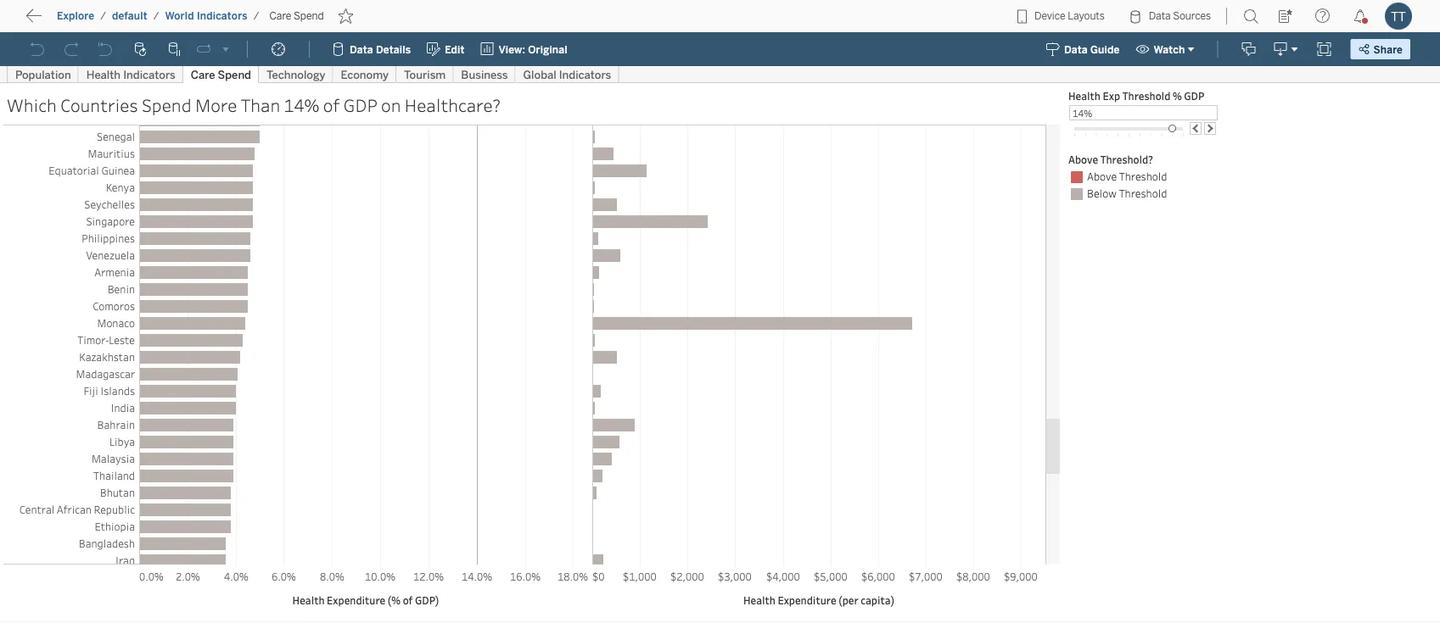 Task type: locate. For each thing, give the bounding box(es) containing it.
/ left care
[[253, 10, 259, 22]]

/ left "world"
[[153, 10, 159, 22]]

/
[[100, 10, 106, 22], [153, 10, 159, 22], [253, 10, 259, 22]]

spend
[[294, 10, 324, 22]]

/ right to
[[100, 10, 106, 22]]

care
[[269, 10, 291, 22]]

skip to content link
[[41, 10, 173, 33]]

world indicators link
[[164, 9, 248, 23]]

2 horizontal spatial /
[[253, 10, 259, 22]]

indicators
[[197, 10, 248, 22]]

0 horizontal spatial /
[[100, 10, 106, 22]]

content
[[93, 13, 146, 29]]

1 horizontal spatial /
[[153, 10, 159, 22]]

1 / from the left
[[100, 10, 106, 22]]



Task type: vqa. For each thing, say whether or not it's contained in the screenshot.
Skip at top left
yes



Task type: describe. For each thing, give the bounding box(es) containing it.
world
[[165, 10, 194, 22]]

default link
[[111, 9, 148, 23]]

3 / from the left
[[253, 10, 259, 22]]

skip to content
[[44, 13, 146, 29]]

care spend
[[269, 10, 324, 22]]

skip
[[44, 13, 73, 29]]

to
[[76, 13, 90, 29]]

care spend element
[[264, 10, 329, 22]]

explore
[[57, 10, 94, 22]]

2 / from the left
[[153, 10, 159, 22]]

explore link
[[56, 9, 95, 23]]

default
[[112, 10, 147, 22]]

explore / default / world indicators /
[[57, 10, 259, 22]]



